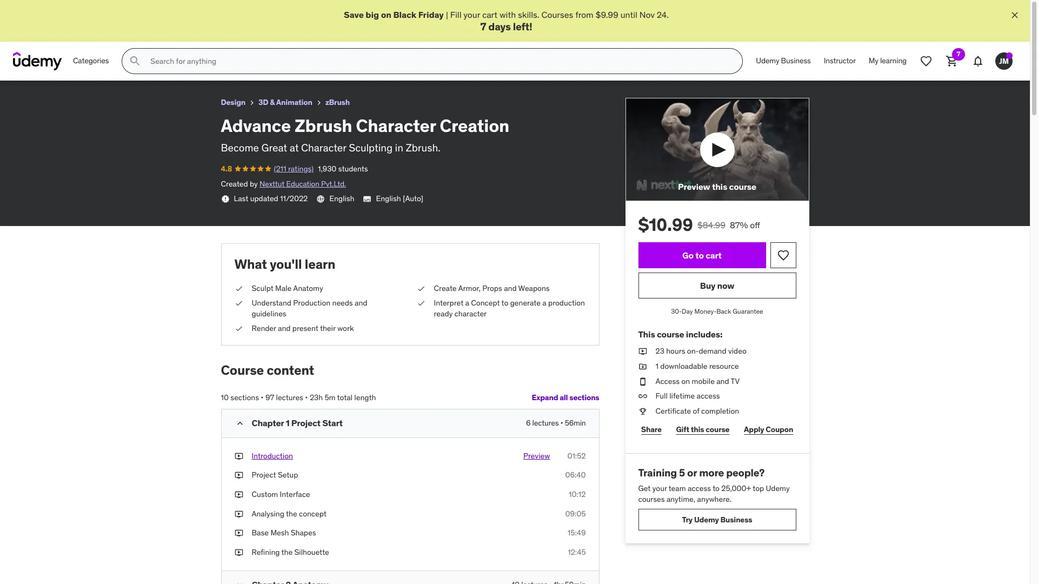 Task type: vqa. For each thing, say whether or not it's contained in the screenshot.
24.
yes



Task type: locate. For each thing, give the bounding box(es) containing it.
english right 'closed captions' image
[[376, 194, 401, 203]]

0 horizontal spatial business
[[721, 515, 753, 525]]

chapter 1 project start
[[252, 417, 343, 428]]

lectures right 6
[[533, 418, 559, 428]]

project up custom
[[252, 470, 276, 480]]

what
[[235, 256, 267, 273]]

1 horizontal spatial preview
[[678, 181, 711, 192]]

training 5 or more people? get your team access to 25,000+ top udemy courses anytime, anywhere.
[[639, 467, 790, 504]]

1 horizontal spatial to
[[696, 250, 704, 261]]

1 vertical spatial business
[[721, 515, 753, 525]]

base mesh shapes
[[252, 528, 316, 538]]

to right concept
[[502, 298, 509, 308]]

0 vertical spatial project
[[291, 417, 321, 428]]

more
[[700, 467, 724, 480]]

expand all sections button
[[532, 387, 600, 409]]

xsmall image left sculpt
[[235, 283, 243, 294]]

0 horizontal spatial cart
[[483, 9, 498, 20]]

this inside preview this course button
[[712, 181, 728, 192]]

render and present their work
[[252, 324, 354, 333]]

anytime,
[[667, 494, 696, 504]]

0 vertical spatial access
[[697, 391, 720, 401]]

and for create armor, props and weapons
[[504, 283, 517, 293]]

course for preview this course
[[730, 181, 757, 192]]

0 horizontal spatial a
[[466, 298, 470, 308]]

by
[[250, 179, 258, 189]]

and right "render" in the left of the page
[[278, 324, 291, 333]]

sections
[[231, 393, 259, 402], [570, 393, 600, 403]]

a down weapons
[[543, 298, 547, 308]]

the for analysing
[[286, 509, 297, 519]]

• for 6
[[561, 418, 563, 428]]

1 horizontal spatial this
[[712, 181, 728, 192]]

and for understand production needs and guidelines
[[355, 298, 368, 308]]

interface
[[280, 490, 310, 499]]

1 a from the left
[[466, 298, 470, 308]]

1 vertical spatial small image
[[235, 580, 245, 584]]

demand
[[699, 346, 727, 356]]

udemy image
[[13, 52, 62, 70]]

7 left days
[[481, 20, 487, 33]]

1 vertical spatial to
[[502, 298, 509, 308]]

0 horizontal spatial •
[[261, 393, 264, 402]]

0 horizontal spatial your
[[464, 9, 480, 20]]

coupon
[[766, 425, 794, 434]]

categories
[[73, 56, 109, 66]]

cart right go
[[706, 250, 722, 261]]

xsmall image left custom
[[235, 490, 243, 500]]

english for english
[[330, 194, 355, 203]]

last
[[234, 194, 249, 203]]

1 vertical spatial project
[[252, 470, 276, 480]]

days
[[489, 20, 511, 33]]

1 vertical spatial the
[[282, 547, 293, 557]]

xsmall image left full
[[639, 391, 647, 402]]

0 horizontal spatial this
[[691, 425, 705, 434]]

nov
[[640, 9, 655, 20]]

0 horizontal spatial on
[[381, 9, 392, 20]]

and inside understand production needs and guidelines
[[355, 298, 368, 308]]

share
[[642, 425, 662, 434]]

submit search image
[[129, 55, 142, 68]]

lectures
[[276, 393, 303, 402], [533, 418, 559, 428]]

1 vertical spatial lectures
[[533, 418, 559, 428]]

start
[[323, 417, 343, 428]]

english down pvt.ltd.
[[330, 194, 355, 203]]

(211 ratings)
[[274, 164, 314, 174]]

udemy
[[756, 56, 780, 66], [766, 484, 790, 493], [695, 515, 719, 525]]

1 vertical spatial your
[[653, 484, 667, 493]]

0 vertical spatial 7
[[481, 20, 487, 33]]

0 vertical spatial on
[[381, 9, 392, 20]]

0 vertical spatial cart
[[483, 9, 498, 20]]

sections right 'all'
[[570, 393, 600, 403]]

0 vertical spatial course
[[730, 181, 757, 192]]

0 horizontal spatial lectures
[[276, 393, 303, 402]]

1 horizontal spatial project
[[291, 417, 321, 428]]

10
[[221, 393, 229, 402]]

|
[[446, 9, 448, 20]]

a up character at the left bottom of the page
[[466, 298, 470, 308]]

production
[[549, 298, 585, 308]]

preview
[[678, 181, 711, 192], [524, 451, 550, 461]]

this for gift
[[691, 425, 705, 434]]

this inside gift this course link
[[691, 425, 705, 434]]

2 vertical spatial udemy
[[695, 515, 719, 525]]

xsmall image left last
[[221, 195, 230, 203]]

your up the courses
[[653, 484, 667, 493]]

1 horizontal spatial on
[[682, 376, 690, 386]]

2 vertical spatial course
[[706, 425, 730, 434]]

cart up days
[[483, 9, 498, 20]]

xsmall image left base on the bottom
[[235, 528, 243, 539]]

of
[[693, 406, 700, 416]]

0 vertical spatial your
[[464, 9, 480, 20]]

1 horizontal spatial your
[[653, 484, 667, 493]]

xsmall image left "render" in the left of the page
[[235, 324, 243, 334]]

on right big
[[381, 9, 392, 20]]

7 inside 7 link
[[957, 50, 961, 58]]

1 vertical spatial course
[[657, 329, 685, 340]]

7 left notifications icon
[[957, 50, 961, 58]]

certificate of completion
[[656, 406, 740, 416]]

lectures right 97
[[276, 393, 303, 402]]

friday
[[419, 9, 444, 20]]

1 small image from the top
[[235, 418, 245, 429]]

access
[[697, 391, 720, 401], [688, 484, 711, 493]]

the down base mesh shapes
[[282, 547, 293, 557]]

1 vertical spatial udemy
[[766, 484, 790, 493]]

2 horizontal spatial to
[[713, 484, 720, 493]]

full
[[656, 391, 668, 401]]

xsmall image left 23
[[639, 346, 647, 357]]

24.
[[657, 9, 669, 20]]

a
[[466, 298, 470, 308], [543, 298, 547, 308]]

on
[[381, 9, 392, 20], [682, 376, 690, 386]]

to right go
[[696, 250, 704, 261]]

advance
[[221, 115, 291, 137]]

back
[[717, 308, 732, 316]]

1 horizontal spatial 1
[[656, 361, 659, 371]]

1 horizontal spatial english
[[376, 194, 401, 203]]

mesh
[[271, 528, 289, 538]]

now
[[718, 280, 735, 291]]

0 vertical spatial the
[[286, 509, 297, 519]]

design
[[221, 97, 246, 107]]

this right gift
[[691, 425, 705, 434]]

total
[[337, 393, 353, 402]]

access down mobile
[[697, 391, 720, 401]]

notifications image
[[972, 55, 985, 68]]

apply coupon
[[744, 425, 794, 434]]

2 vertical spatial to
[[713, 484, 720, 493]]

to inside interpret a concept to generate a production ready character
[[502, 298, 509, 308]]

business inside try udemy business link
[[721, 515, 753, 525]]

day
[[682, 308, 693, 316]]

1 horizontal spatial business
[[782, 56, 811, 66]]

sculpting
[[349, 141, 393, 154]]

xsmall image left 'create'
[[417, 283, 425, 294]]

xsmall image left introduction button
[[235, 451, 243, 462]]

0 vertical spatial business
[[782, 56, 811, 66]]

0 horizontal spatial 7
[[481, 20, 487, 33]]

setup
[[278, 470, 298, 480]]

1,930 students
[[318, 164, 368, 174]]

• left 97
[[261, 393, 264, 402]]

access down or
[[688, 484, 711, 493]]

silhouette
[[295, 547, 329, 557]]

0 horizontal spatial preview
[[524, 451, 550, 461]]

7 link
[[940, 48, 966, 74]]

length
[[355, 393, 376, 402]]

4.8
[[221, 164, 232, 174]]

the down interface
[[286, 509, 297, 519]]

your right fill
[[464, 9, 480, 20]]

go to cart
[[683, 250, 722, 261]]

present
[[293, 324, 319, 333]]

close image
[[1010, 10, 1021, 21]]

to inside training 5 or more people? get your team access to 25,000+ top udemy courses anytime, anywhere.
[[713, 484, 720, 493]]

anywhere.
[[698, 494, 732, 504]]

5
[[680, 467, 685, 480]]

xsmall image left guidelines
[[235, 298, 243, 309]]

course for gift this course
[[706, 425, 730, 434]]

preview for preview this course
[[678, 181, 711, 192]]

access
[[656, 376, 680, 386]]

1 horizontal spatial character
[[356, 115, 436, 137]]

and right props
[[504, 283, 517, 293]]

0 vertical spatial to
[[696, 250, 704, 261]]

1 down 23
[[656, 361, 659, 371]]

off
[[751, 220, 761, 231]]

1 vertical spatial cart
[[706, 250, 722, 261]]

1 horizontal spatial 7
[[957, 50, 961, 58]]

and for access on mobile and tv
[[717, 376, 730, 386]]

on down downloadable
[[682, 376, 690, 386]]

1 vertical spatial preview
[[524, 451, 550, 461]]

created
[[221, 179, 248, 189]]

course up 87%
[[730, 181, 757, 192]]

0 vertical spatial small image
[[235, 418, 245, 429]]

male
[[275, 283, 292, 293]]

1 horizontal spatial sections
[[570, 393, 600, 403]]

share button
[[639, 419, 665, 441]]

0 vertical spatial character
[[356, 115, 436, 137]]

business left instructor
[[782, 56, 811, 66]]

0 horizontal spatial sections
[[231, 393, 259, 402]]

business inside udemy business link
[[782, 56, 811, 66]]

• left 56min
[[561, 418, 563, 428]]

your
[[464, 9, 480, 20], [653, 484, 667, 493]]

1 vertical spatial 7
[[957, 50, 961, 58]]

0 vertical spatial preview
[[678, 181, 711, 192]]

0 horizontal spatial to
[[502, 298, 509, 308]]

2 horizontal spatial •
[[561, 418, 563, 428]]

certificate
[[656, 406, 691, 416]]

(211
[[274, 164, 286, 174]]

xsmall image left analysing
[[235, 509, 243, 519]]

1 right chapter
[[286, 417, 290, 428]]

top
[[753, 484, 765, 493]]

this up $84.99
[[712, 181, 728, 192]]

to up 'anywhere.'
[[713, 484, 720, 493]]

sections right 10
[[231, 393, 259, 402]]

zbrush link
[[325, 96, 350, 109]]

course inside preview this course button
[[730, 181, 757, 192]]

at
[[290, 141, 299, 154]]

introduction button
[[252, 451, 293, 462]]

97
[[266, 393, 274, 402]]

apply
[[744, 425, 765, 434]]

1 horizontal spatial cart
[[706, 250, 722, 261]]

1 english from the left
[[330, 194, 355, 203]]

3d & animation link
[[259, 96, 313, 109]]

the
[[286, 509, 297, 519], [282, 547, 293, 557]]

2 english from the left
[[376, 194, 401, 203]]

0 vertical spatial this
[[712, 181, 728, 192]]

weapons
[[519, 283, 550, 293]]

6
[[526, 418, 531, 428]]

course inside gift this course link
[[706, 425, 730, 434]]

business down 'anywhere.'
[[721, 515, 753, 525]]

$9.99
[[596, 9, 619, 20]]

0 horizontal spatial 1
[[286, 417, 290, 428]]

in
[[395, 141, 404, 154]]

0 horizontal spatial character
[[301, 141, 347, 154]]

1 vertical spatial access
[[688, 484, 711, 493]]

0 vertical spatial udemy
[[756, 56, 780, 66]]

2 a from the left
[[543, 298, 547, 308]]

1 horizontal spatial a
[[543, 298, 547, 308]]

xsmall image
[[248, 99, 256, 107], [221, 195, 230, 203], [417, 283, 425, 294], [235, 298, 243, 309], [235, 324, 243, 334], [639, 406, 647, 417], [235, 509, 243, 519]]

xsmall image left "zbrush" link
[[315, 99, 323, 107]]

ready
[[434, 309, 453, 319]]

0 horizontal spatial english
[[330, 194, 355, 203]]

animation
[[276, 97, 313, 107]]

1 vertical spatial 1
[[286, 417, 290, 428]]

project
[[291, 417, 321, 428], [252, 470, 276, 480]]

0 horizontal spatial project
[[252, 470, 276, 480]]

xsmall image
[[315, 99, 323, 107], [235, 283, 243, 294], [417, 298, 425, 309], [639, 346, 647, 357], [639, 361, 647, 372], [639, 376, 647, 387], [639, 391, 647, 402], [235, 451, 243, 462], [235, 470, 243, 481], [235, 490, 243, 500], [235, 528, 243, 539], [235, 547, 243, 558]]

zbrush.
[[406, 141, 441, 154]]

and left tv
[[717, 376, 730, 386]]

preview inside button
[[678, 181, 711, 192]]

character up '1,930'
[[301, 141, 347, 154]]

xsmall image for understand production needs and guidelines
[[235, 298, 243, 309]]

wishlist image
[[777, 249, 790, 262]]

skills.
[[518, 9, 540, 20]]

course down completion
[[706, 425, 730, 434]]

06:40
[[566, 470, 586, 480]]

course up hours
[[657, 329, 685, 340]]

small image
[[235, 418, 245, 429], [235, 580, 245, 584]]

and right needs
[[355, 298, 368, 308]]

1 vertical spatial this
[[691, 425, 705, 434]]

• left '23h 5m'
[[305, 393, 308, 402]]

preview down 6
[[524, 451, 550, 461]]

project down 10 sections • 97 lectures • 23h 5m total length
[[291, 417, 321, 428]]

with
[[500, 9, 516, 20]]

fill
[[450, 9, 462, 20]]

preview up $10.99 $84.99 87% off
[[678, 181, 711, 192]]

xsmall image up share
[[639, 406, 647, 417]]

get
[[639, 484, 651, 493]]

character up in
[[356, 115, 436, 137]]



Task type: describe. For each thing, give the bounding box(es) containing it.
wishlist image
[[920, 55, 933, 68]]

23
[[656, 346, 665, 356]]

gift this course
[[676, 425, 730, 434]]

$10.99 $84.99 87% off
[[639, 214, 761, 236]]

create
[[434, 283, 457, 293]]

15:49
[[568, 528, 586, 538]]

chapter
[[252, 417, 284, 428]]

$84.99
[[698, 220, 726, 231]]

try udemy business
[[682, 515, 753, 525]]

education
[[286, 179, 320, 189]]

&
[[270, 97, 275, 107]]

buy
[[700, 280, 716, 291]]

updated
[[250, 194, 278, 203]]

0 vertical spatial lectures
[[276, 393, 303, 402]]

• for 10
[[261, 393, 264, 402]]

project setup
[[252, 470, 298, 480]]

on-
[[688, 346, 699, 356]]

sculpt
[[252, 283, 274, 293]]

1 vertical spatial character
[[301, 141, 347, 154]]

the for refining
[[282, 547, 293, 557]]

23h 5m
[[310, 393, 336, 402]]

resource
[[710, 361, 739, 371]]

2 small image from the top
[[235, 580, 245, 584]]

my
[[869, 56, 879, 66]]

access on mobile and tv
[[656, 376, 740, 386]]

nexttut
[[260, 179, 285, 189]]

xsmall image left project setup
[[235, 470, 243, 481]]

interpret a concept to generate a production ready character
[[434, 298, 585, 319]]

your inside training 5 or more people? get your team access to 25,000+ top udemy courses anytime, anywhere.
[[653, 484, 667, 493]]

sections inside dropdown button
[[570, 393, 600, 403]]

30-day money-back guarantee
[[672, 308, 764, 316]]

6 lectures • 56min
[[526, 418, 586, 428]]

7 inside save big on black friday | fill your cart with skills. courses from $9.99 until nov 24. 7 days left!
[[481, 20, 487, 33]]

preview this course button
[[626, 98, 810, 201]]

video
[[729, 346, 747, 356]]

instructor
[[824, 56, 856, 66]]

xsmall image left refining
[[235, 547, 243, 558]]

3d
[[259, 97, 269, 107]]

tv
[[731, 376, 740, 386]]

expand all sections
[[532, 393, 600, 403]]

11/2022
[[280, 194, 308, 203]]

render
[[252, 324, 276, 333]]

go to cart button
[[639, 243, 766, 269]]

this for preview
[[712, 181, 728, 192]]

my learning link
[[863, 48, 914, 74]]

1 horizontal spatial •
[[305, 393, 308, 402]]

great
[[262, 141, 287, 154]]

interpret
[[434, 298, 464, 308]]

to inside button
[[696, 250, 704, 261]]

this course includes:
[[639, 329, 723, 340]]

categories button
[[67, 48, 115, 74]]

from
[[576, 9, 594, 20]]

xsmall image for render and present their work
[[235, 324, 243, 334]]

jm
[[1000, 56, 1009, 66]]

1 downloadable resource
[[656, 361, 739, 371]]

you have alerts image
[[1007, 53, 1013, 59]]

xsmall image for certificate of completion
[[639, 406, 647, 417]]

xsmall image for create armor, props and weapons
[[417, 283, 425, 294]]

training
[[639, 467, 677, 480]]

anatomy
[[293, 283, 323, 293]]

students
[[339, 164, 368, 174]]

Search for anything text field
[[148, 52, 730, 70]]

english for english [auto]
[[376, 194, 401, 203]]

analysing the concept
[[252, 509, 327, 519]]

10 sections • 97 lectures • 23h 5m total length
[[221, 393, 376, 402]]

udemy inside training 5 or more people? get your team access to 25,000+ top udemy courses anytime, anywhere.
[[766, 484, 790, 493]]

xsmall image left 'ready'
[[417, 298, 425, 309]]

on inside save big on black friday | fill your cart with skills. courses from $9.99 until nov 24. 7 days left!
[[381, 9, 392, 20]]

cart inside save big on black friday | fill your cart with skills. courses from $9.99 until nov 24. 7 days left!
[[483, 9, 498, 20]]

56min
[[565, 418, 586, 428]]

01:52
[[568, 451, 586, 461]]

shapes
[[291, 528, 316, 538]]

try udemy business link
[[639, 509, 797, 531]]

what you'll learn
[[235, 256, 336, 273]]

zbrush
[[295, 115, 352, 137]]

concept
[[299, 509, 327, 519]]

xsmall image left the 3d in the top left of the page
[[248, 99, 256, 107]]

your inside save big on black friday | fill your cart with skills. courses from $9.99 until nov 24. 7 days left!
[[464, 9, 480, 20]]

xsmall image for last updated 11/2022
[[221, 195, 230, 203]]

character
[[455, 309, 487, 319]]

cart inside button
[[706, 250, 722, 261]]

this
[[639, 329, 655, 340]]

instructor link
[[818, 48, 863, 74]]

1,930
[[318, 164, 337, 174]]

go
[[683, 250, 694, 261]]

become
[[221, 141, 259, 154]]

design link
[[221, 96, 246, 109]]

access inside training 5 or more people? get your team access to 25,000+ top udemy courses anytime, anywhere.
[[688, 484, 711, 493]]

0 vertical spatial 1
[[656, 361, 659, 371]]

30-
[[672, 308, 682, 316]]

shopping cart with 7 items image
[[946, 55, 959, 68]]

learning
[[881, 56, 907, 66]]

course language image
[[317, 195, 325, 203]]

content
[[267, 362, 314, 379]]

people?
[[727, 467, 765, 480]]

needs
[[332, 298, 353, 308]]

1 horizontal spatial lectures
[[533, 418, 559, 428]]

english [auto]
[[376, 194, 424, 203]]

understand
[[252, 298, 292, 308]]

xsmall image down this
[[639, 361, 647, 372]]

xsmall image left access
[[639, 376, 647, 387]]

expand
[[532, 393, 558, 403]]

10:12
[[569, 490, 586, 499]]

base
[[252, 528, 269, 538]]

created by nexttut education pvt.ltd.
[[221, 179, 346, 189]]

preview for preview
[[524, 451, 550, 461]]

preview this course
[[678, 181, 757, 192]]

gift this course link
[[674, 419, 733, 441]]

sculpt male anatomy
[[252, 283, 323, 293]]

mobile
[[692, 376, 715, 386]]

closed captions image
[[363, 195, 372, 203]]

concept
[[471, 298, 500, 308]]

big
[[366, 9, 379, 20]]

87%
[[730, 220, 748, 231]]

buy now
[[700, 280, 735, 291]]

1 vertical spatial on
[[682, 376, 690, 386]]



